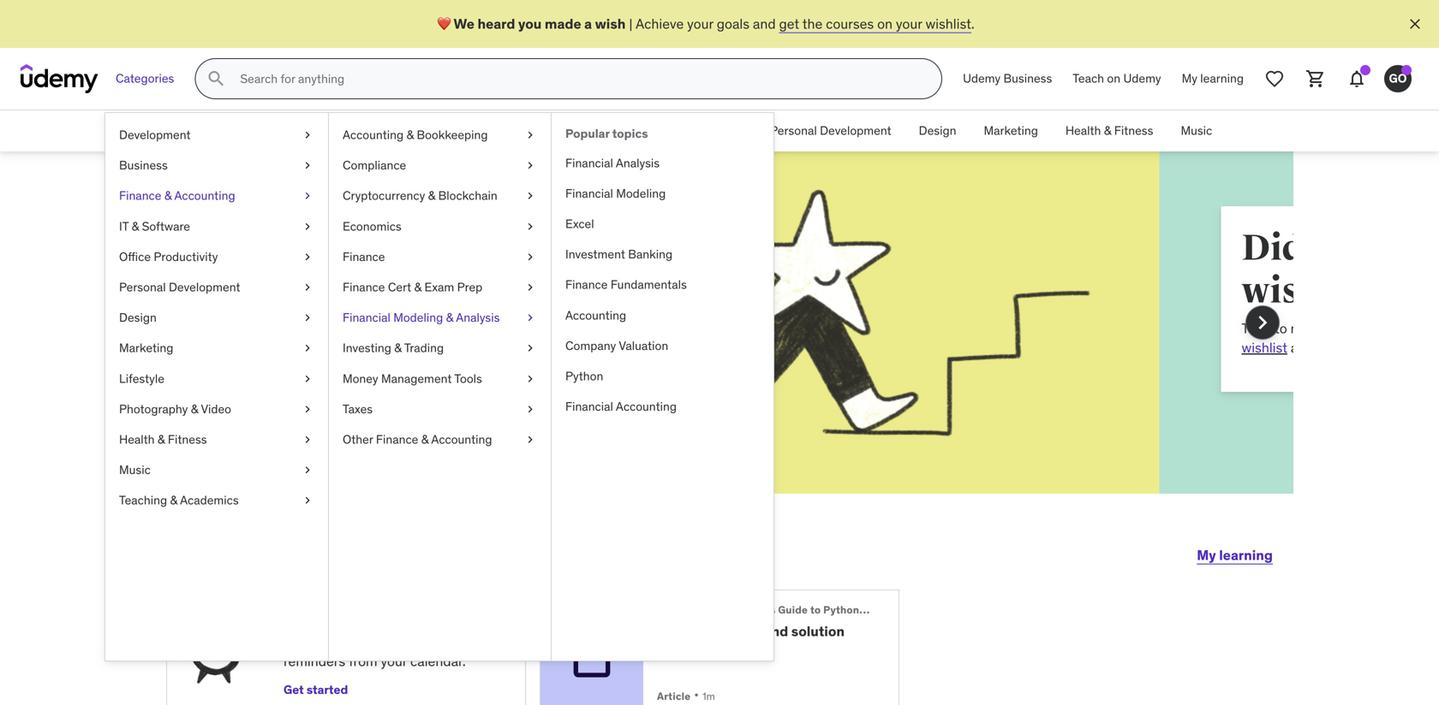 Task type: vqa. For each thing, say whether or not it's contained in the screenshot.
Health & Fitness to the left
yes



Task type: locate. For each thing, give the bounding box(es) containing it.
cryptocurrency
[[343, 188, 425, 204]]

the down come
[[1251, 339, 1272, 357]]

financial accounting link
[[552, 392, 774, 422]]

business link for lifestyle
[[105, 150, 328, 181]]

financial down company
[[565, 399, 613, 415]]

1 horizontal spatial health & fitness link
[[1052, 111, 1167, 152]]

1 horizontal spatial marketing
[[984, 123, 1038, 139]]

1 vertical spatial fitness
[[168, 432, 207, 448]]

1 vertical spatial python
[[823, 604, 859, 617]]

accounting up compliance
[[343, 127, 404, 143]]

xsmall image inside the other finance & accounting 'link'
[[523, 432, 537, 448]]

marketing link for health & fitness
[[970, 111, 1052, 152]]

you have alerts image
[[1401, 65, 1412, 75]]

health & fitness down photography
[[119, 432, 207, 448]]

0 horizontal spatial to
[[381, 608, 394, 626]]

financial up the excel
[[565, 186, 613, 201]]

schedule time to learn a little each day adds up. get reminders from your calendar.
[[284, 608, 466, 671]]

1 horizontal spatial to
[[810, 604, 821, 617]]

0 horizontal spatial marketing link
[[105, 333, 328, 364]]

to right the time on the bottom left of the page
[[381, 608, 394, 626]]

1 horizontal spatial it
[[545, 123, 555, 139]]

1 vertical spatial health
[[119, 432, 155, 448]]

1 horizontal spatial courses
[[1361, 320, 1409, 337]]

office productivity up goals.
[[119, 249, 218, 265]]

1 horizontal spatial a
[[584, 15, 592, 32]]

0 vertical spatial health & fitness
[[1065, 123, 1153, 139]]

xsmall image for lifestyle
[[301, 371, 314, 387]]

business up compliance
[[326, 123, 374, 139]]

0 horizontal spatial personal
[[119, 280, 166, 295]]

finance & accounting link
[[388, 111, 532, 152], [105, 181, 328, 211]]

0 vertical spatial it & software link
[[532, 111, 630, 152]]

0 horizontal spatial it
[[119, 219, 129, 234]]

financial
[[565, 155, 613, 171], [565, 186, 613, 201], [343, 310, 390, 326], [565, 399, 613, 415]]

xsmall image for money management tools
[[523, 371, 537, 387]]

0 horizontal spatial office productivity link
[[105, 242, 328, 272]]

xsmall image for it & software
[[301, 218, 314, 235]]

udemy business link
[[953, 58, 1062, 99]]

the
[[802, 15, 823, 32], [1338, 320, 1358, 337], [55, 339, 76, 357], [1251, 339, 1272, 357]]

xsmall image for compliance
[[523, 157, 537, 174]]

❤️
[[437, 15, 451, 32]]

get inside button
[[284, 683, 304, 698]]

keep learning link
[[224, 320, 309, 337]]

0 vertical spatial office
[[644, 123, 676, 139]]

the
[[657, 604, 676, 617]]

health & fitness link down video
[[105, 425, 328, 455]]

0 horizontal spatial health & fitness link
[[105, 425, 328, 455]]

0 horizontal spatial health
[[119, 432, 155, 448]]

design link
[[905, 111, 970, 152], [105, 303, 328, 333]]

take
[[1222, 339, 1248, 357]]

1 vertical spatial design link
[[105, 303, 328, 333]]

xsmall image inside financial modeling & analysis link
[[523, 310, 537, 326]]

accounting down taxes link
[[431, 432, 492, 448]]

yo
[[1431, 320, 1439, 337]]

it for health & fitness
[[545, 123, 555, 139]]

courses
[[826, 15, 874, 32], [1361, 320, 1409, 337]]

xsmall image for other finance & accounting
[[523, 432, 537, 448]]

cryptocurrency & blockchain link
[[329, 181, 551, 211]]

1 horizontal spatial finance & accounting link
[[388, 111, 532, 152]]

0 vertical spatial modeling
[[616, 186, 666, 201]]

xsmall image inside health & fitness link
[[301, 432, 314, 448]]

& for bottom health & fitness link
[[158, 432, 165, 448]]

1 vertical spatial get
[[439, 634, 461, 652]]

teach on udemy link
[[1062, 58, 1171, 99]]

0 horizontal spatial modeling
[[393, 310, 443, 326]]

finance & accounting link up blockchain
[[388, 111, 532, 152]]

first
[[1275, 339, 1299, 357]]

python down company
[[565, 369, 603, 384]]

office up financial analysis link
[[644, 123, 676, 139]]

1 vertical spatial business
[[326, 123, 374, 139]]

1 vertical spatial personal
[[119, 280, 166, 295]]

1 horizontal spatial office
[[644, 123, 676, 139]]

1 vertical spatial marketing link
[[105, 333, 328, 364]]

0 vertical spatial productivity
[[679, 123, 743, 139]]

analysis down prep
[[456, 310, 500, 326]]

office productivity link up goals.
[[105, 242, 328, 272]]

& for "accounting & bookkeeping" link
[[406, 127, 414, 143]]

1 horizontal spatial software
[[568, 123, 617, 139]]

xsmall image inside 'compliance' link
[[523, 157, 537, 174]]

11.
[[657, 623, 673, 641]]

shopping cart with 0 items image
[[1305, 69, 1326, 89]]

Search for anything text field
[[237, 64, 921, 93]]

it left the popular
[[545, 123, 555, 139]]

0 horizontal spatial python
[[565, 369, 603, 384]]

xsmall image inside photography & video link
[[301, 401, 314, 418]]

0 horizontal spatial a
[[175, 226, 195, 271]]

1 horizontal spatial productivity
[[679, 123, 743, 139]]

2 horizontal spatial business
[[1004, 71, 1052, 86]]

xsmall image for photography & video
[[301, 401, 314, 418]]

it & software link for health & fitness
[[532, 111, 630, 152]]

little inside every day a little closer learning helps you reach your goals. keep learning and reap the rewards.
[[202, 226, 286, 271]]

every
[[0, 226, 100, 271]]

personal development for lifestyle
[[119, 280, 240, 295]]

xsmall image
[[301, 157, 314, 174], [523, 157, 537, 174], [301, 249, 314, 266], [301, 279, 314, 296], [523, 340, 537, 357], [301, 401, 314, 418], [523, 401, 537, 418], [523, 432, 537, 448]]

fitness for bottom health & fitness link
[[168, 432, 207, 448]]

python up solution at the bottom right of the page
[[823, 604, 859, 617]]

on inside get the courses on yo
[[1413, 320, 1428, 337]]

1 horizontal spatial health
[[1065, 123, 1101, 139]]

xsmall image for marketing
[[301, 340, 314, 357]]

1 vertical spatial productivity
[[154, 249, 218, 265]]

1 horizontal spatial design
[[919, 123, 956, 139]]

prep
[[457, 280, 482, 295]]

0 vertical spatial personal development
[[770, 123, 891, 139]]

udemy inside 'link'
[[1123, 71, 1161, 86]]

xsmall image inside development link
[[301, 127, 314, 144]]

0 horizontal spatial on
[[877, 15, 893, 32]]

1 vertical spatial it & software
[[119, 219, 190, 234]]

accounting inside "accounting & bookkeeping" link
[[343, 127, 404, 143]]

the down helps
[[55, 339, 76, 357]]

financial for financial modeling & analysis
[[343, 310, 390, 326]]

health & fitness link down 'teach on udemy' 'link'
[[1052, 111, 1167, 152]]

0 vertical spatial fitness
[[1114, 123, 1153, 139]]

1 vertical spatial music link
[[105, 455, 328, 486]]

0 vertical spatial office productivity link
[[630, 111, 756, 152]]

and
[[753, 15, 776, 32], [0, 339, 22, 357], [1196, 339, 1219, 357], [764, 623, 788, 641]]

office productivity up financial analysis link
[[644, 123, 743, 139]]

and left get at top right
[[753, 15, 776, 32]]

2 vertical spatial get
[[284, 683, 304, 698]]

music link
[[1167, 111, 1226, 152], [105, 455, 328, 486]]

0 vertical spatial my learning
[[1182, 71, 1244, 86]]

marketing for health & fitness
[[984, 123, 1038, 139]]

cert
[[388, 280, 411, 295]]

1 vertical spatial finance & accounting link
[[105, 181, 328, 211]]

a
[[584, 15, 592, 32], [175, 226, 195, 271], [1386, 226, 1406, 271]]

productivity up goals.
[[154, 249, 218, 265]]

you left the made
[[518, 15, 542, 32]]

& for cryptocurrency & blockchain link
[[428, 188, 435, 204]]

get inside schedule time to learn a little each day adds up. get reminders from your calendar.
[[439, 634, 461, 652]]

from
[[349, 653, 377, 671]]

courses up the toward
[[1361, 320, 1409, 337]]

development for health & fitness
[[820, 123, 891, 139]]

0 horizontal spatial office
[[119, 249, 151, 265]]

modeling down financial analysis link
[[616, 186, 666, 201]]

2 vertical spatial on
[[1413, 320, 1428, 337]]

office up reach
[[119, 249, 151, 265]]

get up step
[[1312, 320, 1335, 337]]

1 vertical spatial learning
[[259, 320, 309, 337]]

you up rewards.
[[92, 320, 114, 337]]

financial modeling & analysis element
[[551, 113, 774, 661]]

accounting down the python link
[[616, 399, 677, 415]]

to inside carousel element
[[1180, 320, 1192, 337]]

little up the keep
[[202, 226, 286, 271]]

python inside financial modeling & analysis element
[[565, 369, 603, 384]]

compliance
[[343, 158, 406, 173]]

python
[[565, 369, 603, 384], [823, 604, 859, 617]]

office for health & fitness
[[644, 123, 676, 139]]

1 vertical spatial make
[[1195, 320, 1229, 337]]

11. homework and solution link
[[657, 623, 871, 641]]

0 horizontal spatial personal development
[[119, 280, 240, 295]]

personal for lifestyle
[[119, 280, 166, 295]]

accounting inside accounting link
[[565, 308, 626, 323]]

your right reach
[[155, 320, 181, 337]]

the right get at top right
[[802, 15, 823, 32]]

analysis down topics
[[616, 155, 660, 171]]

0 horizontal spatial office productivity
[[119, 249, 218, 265]]

your inside schedule time to learn a little each day adds up. get reminders from your calendar.
[[381, 653, 407, 671]]

finance & accounting up 'compliance' link
[[402, 123, 518, 139]]

xsmall image for health & fitness
[[301, 432, 314, 448]]

xsmall image inside finance cert & exam prep link
[[523, 279, 537, 296]]

1 horizontal spatial on
[[1107, 71, 1121, 86]]

xsmall image for office productivity
[[301, 249, 314, 266]]

financial for financial modeling
[[565, 186, 613, 201]]

taxes
[[343, 402, 373, 417]]

0 vertical spatial you
[[518, 15, 542, 32]]

financial accounting
[[565, 399, 677, 415]]

xsmall image
[[301, 127, 314, 144], [523, 127, 537, 144], [301, 188, 314, 205], [523, 188, 537, 205], [301, 218, 314, 235], [523, 218, 537, 235], [523, 249, 537, 266], [523, 279, 537, 296], [301, 310, 314, 326], [523, 310, 537, 326], [301, 340, 314, 357], [301, 371, 314, 387], [523, 371, 537, 387], [301, 432, 314, 448], [301, 462, 314, 479], [301, 493, 314, 509]]

economics link
[[329, 211, 551, 242]]

finance & accounting link down development link
[[105, 181, 328, 211]]

1 vertical spatial day
[[359, 634, 380, 652]]

xsmall image inside marketing link
[[301, 340, 314, 357]]

learning inside every day a little closer learning helps you reach your goals. keep learning and reap the rewards.
[[259, 320, 309, 337]]

business
[[1004, 71, 1052, 86], [326, 123, 374, 139], [119, 158, 168, 173]]

your left wishlist
[[896, 15, 922, 32]]

0 vertical spatial marketing link
[[970, 111, 1052, 152]]

health & fitness
[[1065, 123, 1153, 139], [119, 432, 207, 448]]

fitness down the photography & video
[[168, 432, 207, 448]]

0 horizontal spatial it & software link
[[105, 211, 328, 242]]

personal development link for health & fitness
[[756, 111, 905, 152]]

on right the teach
[[1107, 71, 1121, 86]]

bookkeeping
[[417, 127, 488, 143]]

0 vertical spatial day
[[106, 226, 168, 271]]

goals
[[717, 15, 750, 32], [1407, 339, 1439, 357]]

wishlist
[[925, 15, 971, 32]]

1 horizontal spatial office productivity
[[644, 123, 743, 139]]

other
[[343, 432, 373, 448]]

0 vertical spatial marketing
[[984, 123, 1038, 139]]

0 horizontal spatial marketing
[[119, 341, 173, 356]]

money
[[343, 371, 378, 387]]

accounting inside financial accounting link
[[616, 399, 677, 415]]

marketing down the udemy business link
[[984, 123, 1038, 139]]

to
[[1180, 320, 1192, 337], [810, 604, 821, 617], [381, 608, 394, 626]]

on left wishlist
[[877, 15, 893, 32]]

xsmall image inside the money management tools link
[[523, 371, 537, 387]]

udemy right the teach
[[1123, 71, 1161, 86]]

the up the toward
[[1338, 320, 1358, 337]]

your down adds
[[381, 653, 407, 671]]

0 vertical spatial design link
[[905, 111, 970, 152]]

0 vertical spatial design
[[919, 123, 956, 139]]

xsmall image inside teaching & academics 'link'
[[301, 493, 314, 509]]

get the courses on yo link
[[1147, 320, 1439, 357]]

personal development
[[770, 123, 891, 139], [119, 280, 240, 295]]

it & software link
[[532, 111, 630, 152], [105, 211, 328, 242]]

my learning
[[1182, 71, 1244, 86], [1197, 547, 1273, 564]]

1 horizontal spatial day
[[359, 634, 380, 652]]

get inside get the courses on yo
[[1312, 320, 1335, 337]]

homework
[[676, 623, 761, 641]]

get for the
[[1312, 320, 1335, 337]]

office productivity link up financial modeling link
[[630, 111, 756, 152]]

design link for health & fitness
[[905, 111, 970, 152]]

beginners
[[724, 604, 776, 617]]

& for the finance & accounting link related to health & fitness
[[447, 123, 455, 139]]

xsmall image for teaching & academics
[[301, 493, 314, 509]]

get the courses on yo
[[1147, 320, 1439, 357]]

day up from
[[359, 634, 380, 652]]

get left "started"
[[284, 683, 304, 698]]

1 horizontal spatial music
[[1181, 123, 1212, 139]]

0 horizontal spatial you
[[92, 320, 114, 337]]

1 horizontal spatial design link
[[905, 111, 970, 152]]

get
[[779, 15, 799, 32]]

day
[[106, 226, 168, 271], [359, 634, 380, 652]]

business left the teach
[[1004, 71, 1052, 86]]

little up reminders
[[295, 634, 323, 652]]

xsmall image inside "accounting & bookkeeping" link
[[523, 127, 537, 144]]

categories button
[[105, 58, 184, 99]]

xsmall image inside the finance & accounting link
[[301, 188, 314, 205]]

finance & accounting link for health & fitness
[[388, 111, 532, 152]]

software for lifestyle
[[142, 219, 190, 234]]

2 udemy from the left
[[1123, 71, 1161, 86]]

you right "did"
[[1216, 226, 1278, 271]]

finance for finance fundamentals link
[[565, 277, 608, 293]]

modeling down finance cert & exam prep on the top of the page
[[393, 310, 443, 326]]

2 horizontal spatial you
[[1216, 226, 1278, 271]]

it & software for health & fitness
[[545, 123, 617, 139]]

xsmall image inside taxes link
[[523, 401, 537, 418]]

1 vertical spatial you
[[1216, 226, 1278, 271]]

udemy down .
[[963, 71, 1001, 86]]

0 vertical spatial finance & accounting link
[[388, 111, 532, 152]]

financial down the popular
[[565, 155, 613, 171]]

2 vertical spatial business
[[119, 158, 168, 173]]

goals down yo
[[1407, 339, 1439, 357]]

blockchain
[[438, 188, 497, 204]]

personal development link
[[756, 111, 905, 152], [105, 272, 328, 303]]

1 horizontal spatial personal development
[[770, 123, 891, 139]]

a inside did you make a wish?
[[1386, 226, 1406, 271]]

0 horizontal spatial make
[[1195, 320, 1229, 337]]

1 vertical spatial design
[[119, 310, 157, 326]]

teach
[[1073, 71, 1104, 86]]

wish?
[[1147, 269, 1247, 314]]

productivity up financial analysis link
[[679, 123, 743, 139]]

topics
[[612, 126, 648, 141]]

and down the guide
[[764, 623, 788, 641]]

close image
[[1407, 15, 1424, 33]]

office productivity link
[[630, 111, 756, 152], [105, 242, 328, 272]]

xsmall image for development
[[301, 127, 314, 144]]

it & software link for lifestyle
[[105, 211, 328, 242]]

let's start learning, gary
[[166, 535, 507, 570]]

marketing link up video
[[105, 333, 328, 364]]

notifications image
[[1347, 69, 1367, 89]]

wishlist image
[[1264, 69, 1285, 89]]

time
[[1147, 320, 1177, 337]]

goals left get at top right
[[717, 15, 750, 32]]

on
[[877, 15, 893, 32], [1107, 71, 1121, 86], [1413, 320, 1428, 337]]

1 horizontal spatial business
[[326, 123, 374, 139]]

other finance & accounting link
[[329, 425, 551, 455]]

1 vertical spatial my learning link
[[1197, 535, 1273, 576]]

2 horizontal spatial on
[[1413, 320, 1428, 337]]

xsmall image for economics
[[523, 218, 537, 235]]

1 horizontal spatial goals
[[1407, 339, 1439, 357]]

health & fitness down 'teach on udemy' 'link'
[[1065, 123, 1153, 139]]

1 vertical spatial office
[[119, 249, 151, 265]]

it
[[545, 123, 555, 139], [119, 219, 129, 234]]

the inside get the courses on yo
[[1338, 320, 1358, 337]]

& for the topmost health & fitness link
[[1104, 123, 1111, 139]]

a inside every day a little closer learning helps you reach your goals. keep learning and reap the rewards.
[[175, 226, 195, 271]]

office productivity link for health & fitness
[[630, 111, 756, 152]]

little
[[202, 226, 286, 271], [295, 634, 323, 652]]

courses right get at top right
[[826, 15, 874, 32]]

xsmall image inside the office productivity link
[[301, 249, 314, 266]]

trading
[[404, 341, 444, 356]]

1 udemy from the left
[[963, 71, 1001, 86]]

my learning inside "link"
[[1182, 71, 1244, 86]]

finance inside financial modeling & analysis element
[[565, 277, 608, 293]]

on inside 'teach on udemy' 'link'
[[1107, 71, 1121, 86]]

xsmall image inside it & software link
[[301, 218, 314, 235]]

business down development link
[[119, 158, 168, 173]]

make
[[1285, 226, 1379, 271], [1195, 320, 1229, 337]]

0 vertical spatial make
[[1285, 226, 1379, 271]]

health down the teach
[[1065, 123, 1101, 139]]

day up reach
[[106, 226, 168, 271]]

health down photography
[[119, 432, 155, 448]]

make for you
[[1285, 226, 1379, 271]]

financial for financial accounting
[[565, 399, 613, 415]]

0 horizontal spatial software
[[142, 219, 190, 234]]

tools
[[454, 371, 482, 387]]

finance inside 'link'
[[376, 432, 418, 448]]

get up calendar.
[[439, 634, 461, 652]]

xsmall image inside economics link
[[523, 218, 537, 235]]

make inside did you make a wish?
[[1285, 226, 1379, 271]]

goals inside carousel element
[[1407, 339, 1439, 357]]

teaching & academics
[[119, 493, 239, 508]]

& for it & software link for health & fitness
[[558, 123, 565, 139]]

1 vertical spatial it
[[119, 219, 129, 234]]

health & fitness link
[[1052, 111, 1167, 152], [105, 425, 328, 455]]

0 vertical spatial goals
[[717, 15, 750, 32]]

investing & trading link
[[329, 333, 551, 364]]

1 vertical spatial personal development
[[119, 280, 240, 295]]

0 vertical spatial music
[[1181, 123, 1212, 139]]

financial for financial analysis
[[565, 155, 613, 171]]

1 vertical spatial my
[[1197, 547, 1216, 564]]

company valuation link
[[552, 331, 774, 361]]

xsmall image inside finance link
[[523, 249, 537, 266]]

day inside schedule time to learn a little each day adds up. get reminders from your calendar.
[[359, 634, 380, 652]]

xsmall image inside cryptocurrency & blockchain link
[[523, 188, 537, 205]]

marketing link
[[970, 111, 1052, 152], [105, 333, 328, 364]]

it right every
[[119, 219, 129, 234]]

accounting up company
[[565, 308, 626, 323]]

0 vertical spatial get
[[1312, 320, 1335, 337]]

to up solution at the bottom right of the page
[[810, 604, 821, 617]]

financial modeling
[[565, 186, 666, 201]]

reach
[[117, 320, 151, 337]]

fitness down 'teach on udemy' 'link'
[[1114, 123, 1153, 139]]

to right time
[[1180, 320, 1192, 337]]

xsmall image for finance
[[523, 249, 537, 266]]

marketing down reach
[[119, 341, 173, 356]]

xsmall image inside lifestyle link
[[301, 371, 314, 387]]

0 horizontal spatial design
[[119, 310, 157, 326]]

financial up investing
[[343, 310, 390, 326]]

on left yo
[[1413, 320, 1428, 337]]

money management tools link
[[329, 364, 551, 394]]

1 vertical spatial it & software link
[[105, 211, 328, 242]]

marketing link down the udemy business link
[[970, 111, 1052, 152]]

marketing link for lifestyle
[[105, 333, 328, 364]]

xsmall image inside investing & trading link
[[523, 340, 537, 357]]

management
[[381, 371, 452, 387]]

0 vertical spatial office productivity
[[644, 123, 743, 139]]

taxes link
[[329, 394, 551, 425]]

business link for health & fitness
[[312, 111, 388, 152]]

and down learning
[[0, 339, 22, 357]]

0 horizontal spatial finance & accounting
[[119, 188, 235, 204]]

xsmall image for personal development
[[301, 279, 314, 296]]

finance & accounting down development link
[[119, 188, 235, 204]]



Task type: describe. For each thing, give the bounding box(es) containing it.
schedule
[[284, 608, 345, 626]]

xsmall image for design
[[301, 310, 314, 326]]

udemy business
[[963, 71, 1052, 86]]

& for it & software link related to lifestyle
[[132, 219, 139, 234]]

xsmall image for financial modeling & analysis
[[523, 310, 537, 326]]

financial modeling link
[[552, 179, 774, 209]]

it & software for lifestyle
[[119, 219, 190, 234]]

xsmall image for accounting & bookkeeping
[[523, 127, 537, 144]]

business for health & fitness
[[326, 123, 374, 139]]

company
[[565, 338, 616, 354]]

business for lifestyle
[[119, 158, 168, 173]]

start
[[236, 535, 303, 570]]

lifestyle link
[[105, 364, 328, 394]]

go
[[1389, 71, 1407, 86]]

and inside the ultimate beginners guide to python programming 11. homework and solution
[[764, 623, 788, 641]]

personal development for health & fitness
[[770, 123, 891, 139]]

solution
[[791, 623, 845, 641]]

xsmall image for finance cert & exam prep
[[523, 279, 537, 296]]

& for teaching & academics 'link'
[[170, 493, 177, 508]]

keep
[[224, 320, 256, 337]]

get started button
[[284, 679, 348, 703]]

xsmall image for finance & accounting
[[301, 188, 314, 205]]

accounting inside the other finance & accounting 'link'
[[431, 432, 492, 448]]

each
[[326, 634, 355, 652]]

heard
[[478, 15, 515, 32]]

finance & accounting for lifestyle
[[119, 188, 235, 204]]

1 horizontal spatial you
[[518, 15, 542, 32]]

python inside the ultimate beginners guide to python programming 11. homework and solution
[[823, 604, 859, 617]]

submit search image
[[206, 69, 226, 89]]

design for health & fitness
[[919, 123, 956, 139]]

& for investing & trading link
[[394, 341, 402, 356]]

it
[[1232, 320, 1241, 337]]

1 vertical spatial analysis
[[456, 310, 500, 326]]

time
[[348, 608, 378, 626]]

udemy image
[[21, 64, 99, 93]]

company valuation
[[565, 338, 668, 354]]

finance for lifestyle's the finance & accounting link
[[119, 188, 161, 204]]

your right the toward
[[1378, 339, 1404, 357]]

little inside schedule time to learn a little each day adds up. get reminders from your calendar.
[[295, 634, 323, 652]]

programming
[[862, 604, 931, 617]]

financial modeling & analysis
[[343, 310, 500, 326]]

did
[[1147, 226, 1209, 271]]

go link
[[1377, 58, 1419, 99]]

financial analysis
[[565, 155, 660, 171]]

0 vertical spatial business
[[1004, 71, 1052, 86]]

xsmall image for investing & trading
[[523, 340, 537, 357]]

xsmall image for cryptocurrency & blockchain
[[523, 188, 537, 205]]

wish
[[595, 15, 626, 32]]

come
[[1244, 320, 1278, 337]]

accounting up 'compliance' link
[[457, 123, 518, 139]]

office productivity link for lifestyle
[[105, 242, 328, 272]]

office productivity for health & fitness
[[644, 123, 743, 139]]

finance & accounting for health & fitness
[[402, 123, 518, 139]]

accounting & bookkeeping
[[343, 127, 488, 143]]

lifestyle
[[119, 371, 164, 387]]

design for lifestyle
[[119, 310, 157, 326]]

0 horizontal spatial goals
[[717, 15, 750, 32]]

did you make a wish?
[[1147, 226, 1406, 314]]

0 vertical spatial on
[[877, 15, 893, 32]]

to inside schedule time to learn a little each day adds up. get reminders from your calendar.
[[381, 608, 394, 626]]

it for lifestyle
[[119, 219, 129, 234]]

and take the first step toward your goals
[[1192, 339, 1439, 357]]

calendar.
[[410, 653, 466, 671]]

learn
[[397, 608, 430, 626]]

health for the topmost health & fitness link
[[1065, 123, 1101, 139]]

❤️   we heard you made a wish | achieve your goals and get the courses on your wishlist .
[[437, 15, 975, 32]]

article • 1m
[[657, 687, 715, 705]]

accounting down development link
[[174, 188, 235, 204]]

0 vertical spatial health & fitness link
[[1052, 111, 1167, 152]]

financial modeling & analysis link
[[329, 303, 551, 333]]

gary
[[438, 535, 507, 570]]

closer
[[0, 269, 103, 314]]

personal development link for lifestyle
[[105, 272, 328, 303]]

xsmall image for music
[[301, 462, 314, 479]]

modeling for financial modeling & analysis
[[393, 310, 443, 326]]

the ultimate beginners guide to python programming 11. homework and solution
[[657, 604, 931, 641]]

get for started
[[284, 683, 304, 698]]

1 unread notification image
[[1360, 65, 1371, 75]]

academics
[[180, 493, 239, 508]]

1 horizontal spatial health & fitness
[[1065, 123, 1153, 139]]

and inside every day a little closer learning helps you reach your goals. keep learning and reap the rewards.
[[0, 339, 22, 357]]

0 vertical spatial my
[[1182, 71, 1197, 86]]

popular topics
[[565, 126, 648, 141]]

investing
[[343, 341, 391, 356]]

carousel element
[[0, 152, 1439, 535]]

day inside every day a little closer learning helps you reach your goals. keep learning and reap the rewards.
[[106, 226, 168, 271]]

finance & accounting link for lifestyle
[[105, 181, 328, 211]]

cryptocurrency & blockchain
[[343, 188, 497, 204]]

next image
[[1249, 309, 1276, 337]]

teaching
[[119, 493, 167, 508]]

1 vertical spatial health & fitness
[[119, 432, 207, 448]]

learning,
[[308, 535, 433, 570]]

adds
[[384, 634, 413, 652]]

your inside every day a little closer learning helps you reach your goals. keep learning and reap the rewards.
[[155, 320, 181, 337]]

photography & video
[[119, 402, 231, 417]]

my learning for the bottommost my learning "link"
[[1197, 547, 1273, 564]]

modeling for financial modeling
[[616, 186, 666, 201]]

article
[[657, 691, 691, 704]]

photography
[[119, 402, 188, 417]]

1 vertical spatial music
[[119, 463, 151, 478]]

finance cert & exam prep
[[343, 280, 482, 295]]

2 vertical spatial learning
[[1219, 547, 1273, 564]]

started
[[307, 683, 348, 698]]

step
[[1302, 339, 1329, 357]]

every day a little closer learning helps you reach your goals. keep learning and reap the rewards.
[[0, 226, 309, 357]]

true.
[[1281, 320, 1309, 337]]

investment banking
[[565, 247, 673, 262]]

made
[[545, 15, 581, 32]]

personal for health & fitness
[[770, 123, 817, 139]]

•
[[694, 687, 699, 705]]

your right achieve
[[687, 15, 713, 32]]

python link
[[552, 361, 774, 392]]

finance for the finance & accounting link related to health & fitness
[[402, 123, 444, 139]]

0 vertical spatial learning
[[1200, 71, 1244, 86]]

teach on udemy
[[1073, 71, 1161, 86]]

software for health & fitness
[[568, 123, 617, 139]]

to inside the ultimate beginners guide to python programming 11. homework and solution
[[810, 604, 821, 617]]

financial analysis link
[[552, 148, 774, 179]]

health for bottom health & fitness link
[[119, 432, 155, 448]]

accounting & bookkeeping link
[[329, 120, 551, 150]]

courses inside get the courses on yo
[[1361, 320, 1409, 337]]

finance cert & exam prep link
[[329, 272, 551, 303]]

reminders
[[284, 653, 345, 671]]

time to make it come true.
[[1147, 320, 1312, 337]]

my learning for the top my learning "link"
[[1182, 71, 1244, 86]]

other finance & accounting
[[343, 432, 492, 448]]

you inside did you make a wish?
[[1216, 226, 1278, 271]]

get the courses on your wishlist link
[[779, 15, 971, 32]]

0 vertical spatial music link
[[1167, 111, 1226, 152]]

fundamentals
[[611, 277, 687, 293]]

1 horizontal spatial analysis
[[616, 155, 660, 171]]

& for photography & video link
[[191, 402, 198, 417]]

& for lifestyle's the finance & accounting link
[[164, 188, 172, 204]]

office for lifestyle
[[119, 249, 151, 265]]

and left take
[[1196, 339, 1219, 357]]

finance fundamentals link
[[552, 270, 774, 300]]

0 vertical spatial my learning link
[[1171, 58, 1254, 99]]

xsmall image for business
[[301, 157, 314, 174]]

.
[[971, 15, 975, 32]]

valuation
[[619, 338, 668, 354]]

get started
[[284, 683, 348, 698]]

the inside every day a little closer learning helps you reach your goals. keep learning and reap the rewards.
[[55, 339, 76, 357]]

teaching & academics link
[[105, 486, 328, 516]]

compliance link
[[329, 150, 551, 181]]

ultimate
[[678, 604, 722, 617]]

1m
[[702, 691, 715, 704]]

rewards.
[[79, 339, 131, 357]]

helps
[[56, 320, 89, 337]]

accounting link
[[552, 300, 774, 331]]

marketing for lifestyle
[[119, 341, 173, 356]]

excel
[[565, 216, 594, 232]]

design link for lifestyle
[[105, 303, 328, 333]]

make for to
[[1195, 320, 1229, 337]]

fitness for the topmost health & fitness link
[[1114, 123, 1153, 139]]

finance fundamentals
[[565, 277, 687, 293]]

1 vertical spatial health & fitness link
[[105, 425, 328, 455]]

productivity for lifestyle
[[154, 249, 218, 265]]

office productivity for lifestyle
[[119, 249, 218, 265]]

development for lifestyle
[[169, 280, 240, 295]]

you inside every day a little closer learning helps you reach your goals. keep learning and reap the rewards.
[[92, 320, 114, 337]]

reap
[[25, 339, 52, 357]]

xsmall image for taxes
[[523, 401, 537, 418]]

achieve
[[636, 15, 684, 32]]

investing & trading
[[343, 341, 444, 356]]

0 horizontal spatial courses
[[826, 15, 874, 32]]

0 horizontal spatial music link
[[105, 455, 328, 486]]

productivity for health & fitness
[[679, 123, 743, 139]]

excel link
[[552, 209, 774, 239]]

finance for finance cert & exam prep link
[[343, 280, 385, 295]]



